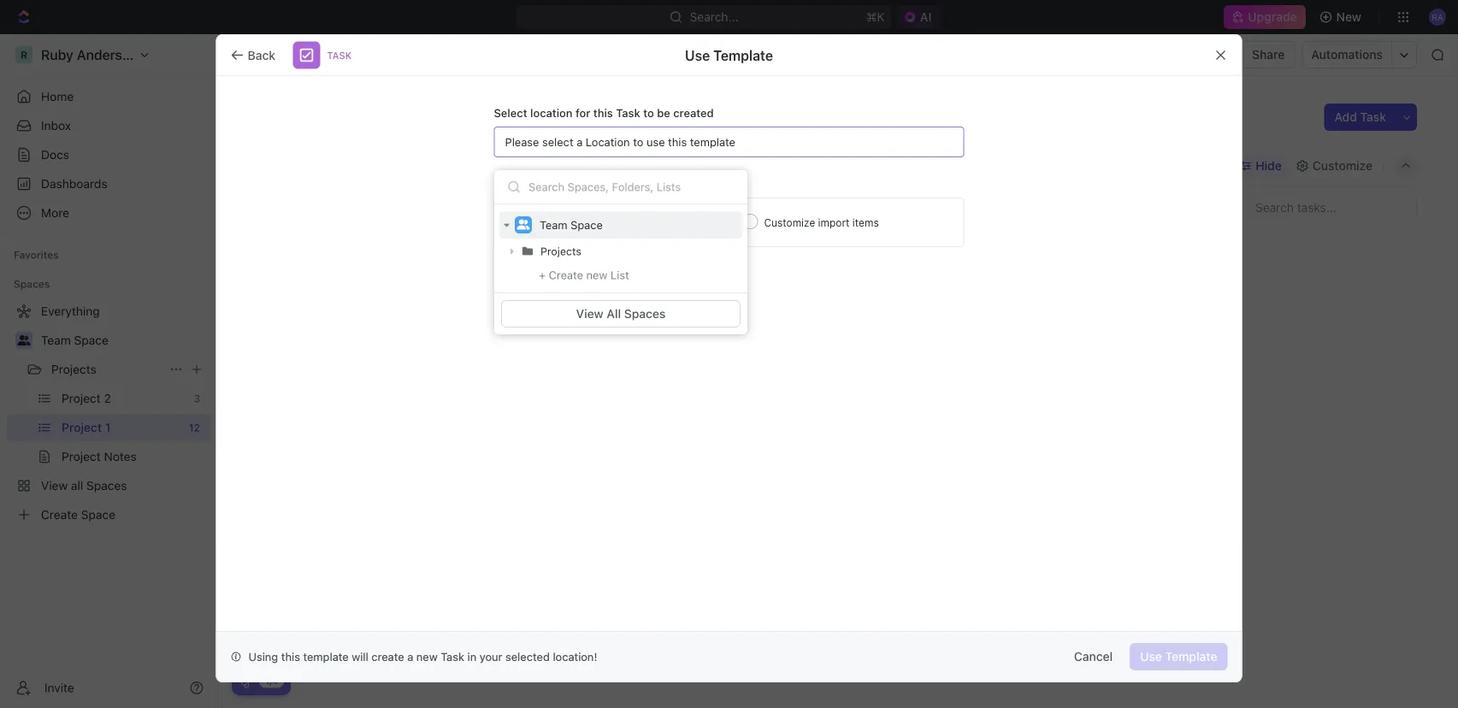 Task type: describe. For each thing, give the bounding box(es) containing it.
docs
[[41, 148, 69, 162]]

onboarding checklist button element
[[239, 675, 252, 688]]

everything
[[564, 216, 615, 228]]

options
[[532, 177, 572, 190]]

import options
[[494, 177, 572, 190]]

template inside button
[[1165, 650, 1217, 664]]

cancel button
[[1064, 643, 1123, 670]]

sidebar navigation
[[0, 34, 218, 708]]

create
[[549, 269, 583, 281]]

favorites button
[[7, 245, 66, 265]]

spaces inside sidebar navigation
[[14, 278, 50, 290]]

gantt link
[[478, 154, 513, 178]]

selected
[[505, 650, 550, 663]]

import for import options
[[494, 177, 529, 190]]

back button
[[224, 41, 286, 69]]

0 vertical spatial team space link
[[228, 44, 321, 65]]

share button
[[1242, 41, 1295, 68]]

be
[[657, 106, 670, 119]]

1 horizontal spatial task
[[616, 106, 640, 119]]

customize for customize import items
[[764, 216, 815, 228]]

team space link inside tree
[[41, 327, 207, 354]]

a inside dropdown button
[[577, 136, 583, 148]]

using this template will create a new task in your selected location!
[[248, 650, 597, 663]]

upgrade
[[1248, 10, 1297, 24]]

1 horizontal spatial new
[[586, 269, 608, 281]]

import everything
[[530, 216, 615, 228]]

cancel
[[1074, 650, 1113, 664]]

0 horizontal spatial template
[[303, 650, 349, 663]]

spaces inside button
[[624, 307, 666, 321]]

use template inside button
[[1140, 650, 1217, 664]]

user group image
[[517, 219, 530, 230]]

+
[[539, 269, 546, 281]]

projects inside tree
[[51, 362, 96, 376]]

onboarding checklist button image
[[239, 675, 252, 688]]

create
[[371, 650, 404, 663]]

will
[[352, 650, 368, 663]]

⌘k
[[866, 10, 885, 24]]

0 horizontal spatial a
[[407, 650, 413, 663]]

for
[[576, 106, 590, 119]]

add
[[1334, 110, 1357, 124]]

0 vertical spatial use template
[[685, 47, 773, 63]]

to inside dropdown button
[[633, 136, 643, 148]]

created
[[673, 106, 714, 119]]

use inside button
[[1140, 650, 1162, 664]]

dashboards link
[[7, 170, 210, 198]]

new button
[[1312, 3, 1372, 31]]

1 horizontal spatial space
[[283, 47, 317, 62]]

your
[[480, 650, 502, 663]]

task
[[327, 50, 352, 61]]

2 horizontal spatial team space
[[540, 218, 603, 231]]

upgrade link
[[1224, 5, 1306, 29]]

select
[[542, 136, 573, 148]]

space inside tree
[[74, 333, 108, 347]]

Search tasks... text field
[[1245, 195, 1416, 220]]

back
[[248, 48, 275, 62]]



Task type: vqa. For each thing, say whether or not it's contained in the screenshot.
the Targets are specific and measurable pieces that must be accomplished in order to reach your Goal.
no



Task type: locate. For each thing, give the bounding box(es) containing it.
1 horizontal spatial import
[[530, 216, 562, 228]]

use template
[[685, 47, 773, 63], [1140, 650, 1217, 664]]

a
[[577, 136, 583, 148], [407, 650, 413, 663]]

1 vertical spatial customize
[[764, 216, 815, 228]]

use template down search...
[[685, 47, 773, 63]]

2 vertical spatial space
[[74, 333, 108, 347]]

user group image inside tree
[[18, 335, 30, 345]]

customize button
[[1290, 154, 1378, 178]]

spaces right all at the left top of the page
[[624, 307, 666, 321]]

1 vertical spatial space
[[571, 218, 603, 231]]

use down search...
[[685, 47, 710, 63]]

tree inside sidebar navigation
[[7, 298, 210, 528]]

automations
[[1311, 47, 1383, 62]]

to left be
[[643, 106, 654, 119]]

team space
[[250, 47, 317, 62], [540, 218, 603, 231], [41, 333, 108, 347]]

add task button
[[1324, 103, 1397, 131]]

1 vertical spatial team
[[540, 218, 567, 231]]

use template button
[[1130, 643, 1228, 670]]

projects link
[[332, 44, 402, 65], [51, 356, 162, 383]]

inbox link
[[7, 112, 210, 139]]

import
[[494, 177, 529, 190], [530, 216, 562, 228]]

task
[[616, 106, 640, 119], [1360, 110, 1386, 124], [441, 650, 464, 663]]

home
[[41, 89, 74, 103]]

0 horizontal spatial space
[[74, 333, 108, 347]]

hide button
[[1235, 154, 1287, 178]]

1/4
[[265, 676, 278, 686]]

invite
[[44, 681, 74, 695]]

2 vertical spatial this
[[281, 650, 300, 663]]

0 vertical spatial space
[[283, 47, 317, 62]]

1 horizontal spatial team space
[[250, 47, 317, 62]]

0 vertical spatial spaces
[[14, 278, 50, 290]]

items
[[852, 216, 879, 228]]

template
[[690, 136, 735, 148], [303, 650, 349, 663]]

select location for this task to be created
[[494, 106, 714, 119]]

0 horizontal spatial projects
[[51, 362, 96, 376]]

location!
[[553, 650, 597, 663]]

0 vertical spatial new
[[586, 269, 608, 281]]

projects link inside tree
[[51, 356, 162, 383]]

1 vertical spatial template
[[1165, 650, 1217, 664]]

1 horizontal spatial projects
[[353, 47, 398, 62]]

0 horizontal spatial team
[[41, 333, 71, 347]]

1 horizontal spatial this
[[593, 106, 613, 119]]

customize
[[1313, 159, 1373, 173], [764, 216, 815, 228]]

0 vertical spatial to
[[643, 106, 654, 119]]

automations button
[[1303, 42, 1391, 68]]

team space inside tree
[[41, 333, 108, 347]]

0 vertical spatial customize
[[1313, 159, 1373, 173]]

team inside sidebar navigation
[[41, 333, 71, 347]]

2 horizontal spatial team
[[540, 218, 567, 231]]

0 vertical spatial import
[[494, 177, 529, 190]]

0 vertical spatial this
[[593, 106, 613, 119]]

0 vertical spatial projects
[[353, 47, 398, 62]]

2 horizontal spatial task
[[1360, 110, 1386, 124]]

new
[[1336, 10, 1361, 24]]

list
[[611, 269, 629, 281]]

1 horizontal spatial team
[[250, 47, 279, 62]]

1 vertical spatial to
[[633, 136, 643, 148]]

0 horizontal spatial import
[[494, 177, 529, 190]]

0 horizontal spatial spaces
[[14, 278, 50, 290]]

to left use
[[633, 136, 643, 148]]

template
[[713, 47, 773, 63], [1165, 650, 1217, 664]]

1 vertical spatial projects link
[[51, 356, 162, 383]]

use right cancel
[[1140, 650, 1162, 664]]

dashboards
[[41, 177, 107, 191]]

new right create
[[416, 650, 438, 663]]

task inside button
[[1360, 110, 1386, 124]]

to
[[643, 106, 654, 119], [633, 136, 643, 148]]

assignees button
[[654, 197, 733, 218]]

1 horizontal spatial projects link
[[332, 44, 402, 65]]

0 vertical spatial a
[[577, 136, 583, 148]]

this right for
[[593, 106, 613, 119]]

customize left the import
[[764, 216, 815, 228]]

gantt
[[481, 159, 513, 173]]

all
[[607, 307, 621, 321]]

template inside dropdown button
[[690, 136, 735, 148]]

use
[[685, 47, 710, 63], [1140, 650, 1162, 664]]

0 horizontal spatial task
[[441, 650, 464, 663]]

1 vertical spatial user group image
[[18, 335, 30, 345]]

0 horizontal spatial customize
[[764, 216, 815, 228]]

in
[[467, 650, 476, 663]]

0 vertical spatial template
[[713, 47, 773, 63]]

task right add
[[1360, 110, 1386, 124]]

0 horizontal spatial user group image
[[18, 335, 30, 345]]

share
[[1252, 47, 1285, 62]]

task left in
[[441, 650, 464, 663]]

1 vertical spatial this
[[668, 136, 687, 148]]

customize for customize
[[1313, 159, 1373, 173]]

spaces down 'favorites' button
[[14, 278, 50, 290]]

space
[[283, 47, 317, 62], [571, 218, 603, 231], [74, 333, 108, 347]]

2 vertical spatial projects
[[51, 362, 96, 376]]

1 vertical spatial template
[[303, 650, 349, 663]]

user group image
[[234, 50, 245, 59], [18, 335, 30, 345]]

0 horizontal spatial team space
[[41, 333, 108, 347]]

please select a location to use this template button
[[494, 127, 964, 157]]

this right using
[[281, 650, 300, 663]]

task up please select a location to use this template
[[616, 106, 640, 119]]

1 vertical spatial use
[[1140, 650, 1162, 664]]

new left "list"
[[586, 269, 608, 281]]

+ create new list
[[539, 269, 629, 281]]

add task
[[1334, 110, 1386, 124]]

2 vertical spatial team space
[[41, 333, 108, 347]]

import down options at the left of page
[[530, 216, 562, 228]]

template down the created
[[690, 136, 735, 148]]

0 vertical spatial use
[[685, 47, 710, 63]]

0 vertical spatial user group image
[[234, 50, 245, 59]]

0 horizontal spatial use template
[[685, 47, 773, 63]]

this inside dropdown button
[[668, 136, 687, 148]]

2 horizontal spatial this
[[668, 136, 687, 148]]

table link
[[541, 154, 575, 178]]

1 horizontal spatial use
[[1140, 650, 1162, 664]]

new
[[586, 269, 608, 281], [416, 650, 438, 663]]

import
[[818, 216, 850, 228]]

0 vertical spatial team
[[250, 47, 279, 62]]

1 vertical spatial team space link
[[41, 327, 207, 354]]

1 horizontal spatial customize
[[1313, 159, 1373, 173]]

import for import everything
[[530, 216, 562, 228]]

team space link
[[228, 44, 321, 65], [41, 327, 207, 354]]

a right create
[[407, 650, 413, 663]]

customize import items
[[764, 216, 879, 228]]

Search Spaces, Folders, Lists text field
[[494, 170, 747, 204]]

search...
[[690, 10, 739, 24]]

1 horizontal spatial use template
[[1140, 650, 1217, 664]]

1 vertical spatial team space
[[540, 218, 603, 231]]

projects
[[353, 47, 398, 62], [540, 245, 581, 257], [51, 362, 96, 376]]

select
[[494, 106, 527, 119]]

0 horizontal spatial team space link
[[41, 327, 207, 354]]

hide
[[1256, 159, 1282, 173]]

1 vertical spatial spaces
[[624, 307, 666, 321]]

please select a location to use this template
[[505, 136, 735, 148]]

template left will
[[303, 650, 349, 663]]

a right 'select'
[[577, 136, 583, 148]]

2 horizontal spatial space
[[571, 218, 603, 231]]

1 horizontal spatial template
[[1165, 650, 1217, 664]]

spaces
[[14, 278, 50, 290], [624, 307, 666, 321]]

table
[[544, 159, 575, 173]]

1 vertical spatial new
[[416, 650, 438, 663]]

2 vertical spatial team
[[41, 333, 71, 347]]

location
[[530, 106, 573, 119]]

0 horizontal spatial projects link
[[51, 356, 162, 383]]

import down gantt
[[494, 177, 529, 190]]

1 horizontal spatial a
[[577, 136, 583, 148]]

this
[[593, 106, 613, 119], [668, 136, 687, 148], [281, 650, 300, 663]]

using
[[248, 650, 278, 663]]

team
[[250, 47, 279, 62], [540, 218, 567, 231], [41, 333, 71, 347]]

1 horizontal spatial user group image
[[234, 50, 245, 59]]

0 vertical spatial team space
[[250, 47, 317, 62]]

assignees
[[675, 201, 726, 213]]

view all spaces button
[[501, 300, 741, 328]]

use
[[646, 136, 665, 148]]

location
[[586, 136, 630, 148]]

use template right cancel
[[1140, 650, 1217, 664]]

favorites
[[14, 249, 59, 261]]

inbox
[[41, 118, 71, 133]]

1 horizontal spatial team space link
[[228, 44, 321, 65]]

0 vertical spatial projects link
[[332, 44, 402, 65]]

2 horizontal spatial projects
[[540, 245, 581, 257]]

1 vertical spatial a
[[407, 650, 413, 663]]

0 horizontal spatial new
[[416, 650, 438, 663]]

tree containing team space
[[7, 298, 210, 528]]

0 horizontal spatial template
[[713, 47, 773, 63]]

1 horizontal spatial template
[[690, 136, 735, 148]]

this right use
[[668, 136, 687, 148]]

docs link
[[7, 141, 210, 168]]

1 vertical spatial use template
[[1140, 650, 1217, 664]]

home link
[[7, 83, 210, 110]]

please
[[505, 136, 539, 148]]

view all spaces
[[576, 307, 666, 321]]

/
[[325, 47, 328, 62]]

1 vertical spatial projects
[[540, 245, 581, 257]]

1 vertical spatial import
[[530, 216, 562, 228]]

0 horizontal spatial this
[[281, 650, 300, 663]]

0 horizontal spatial use
[[685, 47, 710, 63]]

view
[[576, 307, 603, 321]]

customize up "search tasks..." text box
[[1313, 159, 1373, 173]]

tree
[[7, 298, 210, 528]]

0 vertical spatial template
[[690, 136, 735, 148]]

1 horizontal spatial spaces
[[624, 307, 666, 321]]

customize inside button
[[1313, 159, 1373, 173]]



